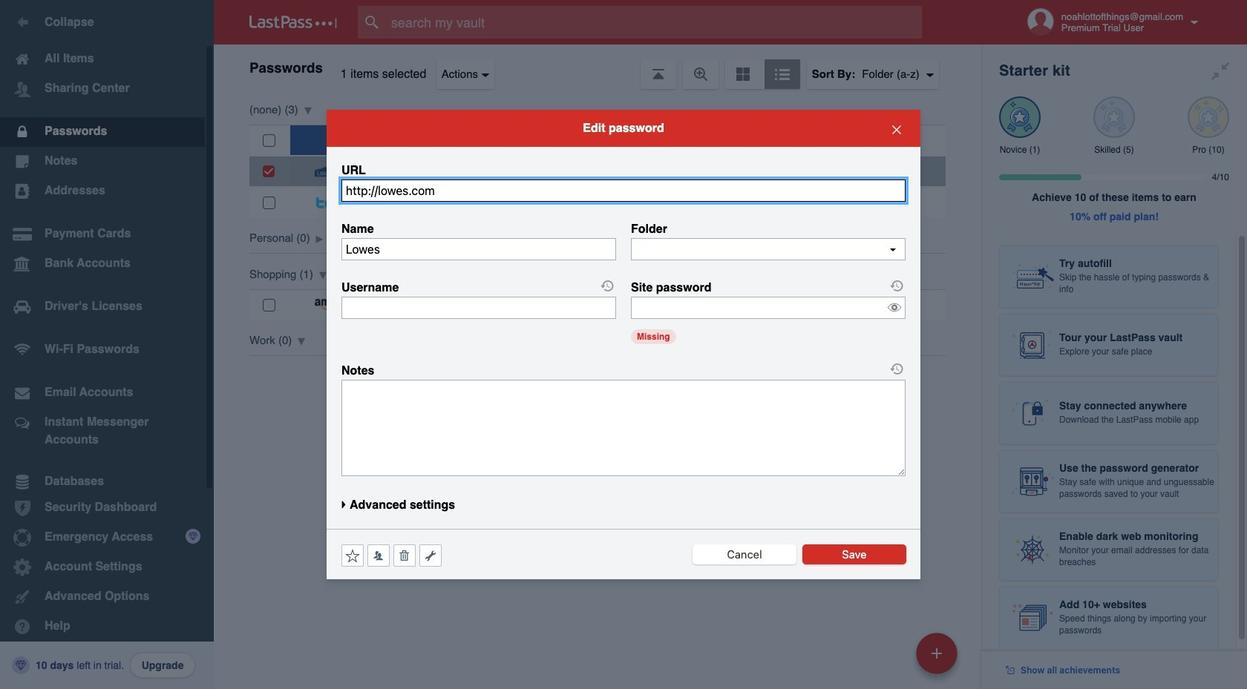 Task type: vqa. For each thing, say whether or not it's contained in the screenshot.
dialog
no



Task type: describe. For each thing, give the bounding box(es) containing it.
new item navigation
[[911, 629, 967, 690]]

Search search field
[[358, 6, 951, 39]]

vault options navigation
[[214, 45, 981, 89]]

search my vault text field
[[358, 6, 951, 39]]

new item image
[[932, 649, 942, 659]]



Task type: locate. For each thing, give the bounding box(es) containing it.
None text field
[[631, 238, 906, 260]]

None field
[[342, 179, 906, 202], [342, 238, 616, 260], [342, 297, 616, 319], [342, 179, 906, 202], [342, 238, 616, 260], [342, 297, 616, 319]]

None password field
[[631, 297, 906, 319]]

main navigation navigation
[[0, 0, 214, 690]]

lastpass image
[[249, 16, 337, 29]]



